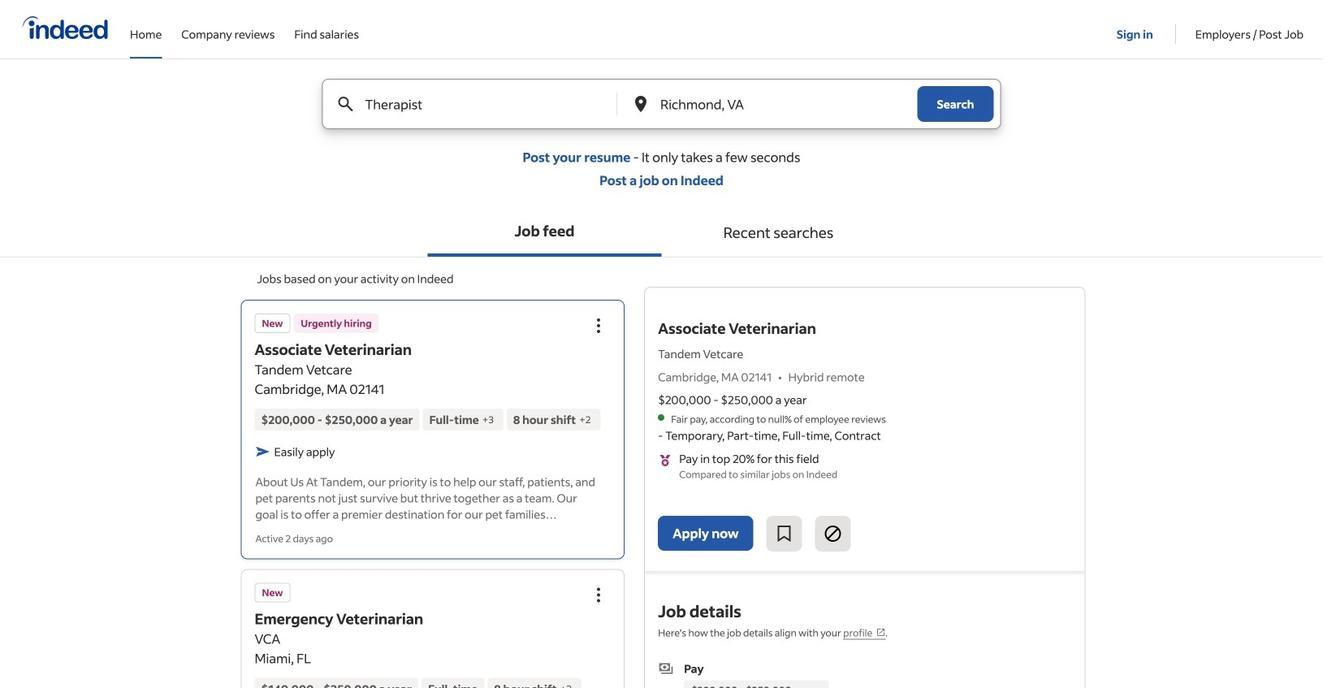 Task type: vqa. For each thing, say whether or not it's contained in the screenshot.
bottom ago
no



Task type: locate. For each thing, give the bounding box(es) containing it.
tab list
[[0, 208, 1324, 258]]

job preferences (opens in a new window) image
[[876, 628, 886, 638]]

save this job image
[[775, 524, 795, 544]]

main content
[[0, 79, 1324, 688]]

None search field
[[309, 79, 1015, 149]]

not interested image
[[824, 524, 843, 544]]



Task type: describe. For each thing, give the bounding box(es) containing it.
search: Job title, keywords, or company text field
[[362, 80, 590, 128]]

job actions for associate veterinarian is collapsed image
[[589, 316, 609, 336]]

Edit location text field
[[657, 80, 885, 128]]

job actions for emergency veterinarian is collapsed image
[[589, 586, 609, 605]]



